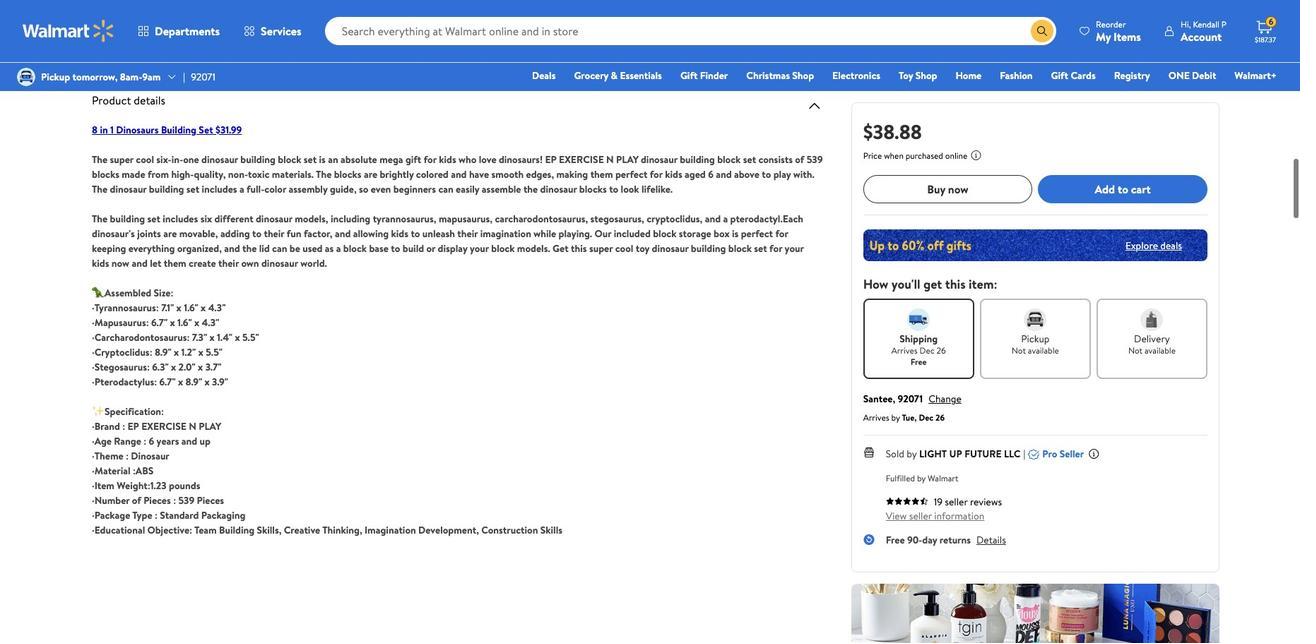 Task type: vqa. For each thing, say whether or not it's contained in the screenshot.
the leftmost 8.9"
yes



Task type: locate. For each thing, give the bounding box(es) containing it.
and inside ✨specification: ·brand : ep exercise n play ·age range : 6 years and up ·theme : dinosaur ·material :abs ·item weight:1.23 pounds ·number of pieces : 539 pieces ·package type : standard packaging ·educational objective: team building skills, creative thinking, imagination development, construction skills
[[182, 434, 197, 448]]

buy
[[928, 182, 946, 197]]

2 gift from the left
[[1051, 69, 1069, 83]]

be
[[290, 241, 300, 256]]

1 vertical spatial 5.5"
[[206, 345, 223, 359]]

building down from
[[149, 182, 184, 196]]

1 vertical spatial 539
[[178, 494, 195, 508]]

1 vertical spatial dec
[[919, 412, 934, 424]]

world.
[[301, 256, 327, 270]]

1 vertical spatial free
[[886, 534, 905, 548]]

absolute
[[341, 152, 377, 166]]

color
[[265, 182, 286, 196]]

4.3" up 7.3"
[[202, 316, 219, 330]]

this down 'playing.' at the left
[[571, 241, 587, 256]]

pickup inside pickup not available
[[1021, 332, 1050, 346]]

8.9" up the 6.3"
[[155, 345, 171, 359]]

grocery & essentials
[[574, 69, 662, 83]]

registry link
[[1108, 68, 1157, 83]]

1 horizontal spatial cool
[[615, 241, 634, 256]]

0 horizontal spatial includes
[[163, 212, 198, 226]]

26 up change button
[[937, 345, 946, 357]]

4.3" up "1.4""
[[208, 301, 226, 315]]

not down intent image for delivery
[[1129, 345, 1143, 357]]

1 available from the left
[[1028, 345, 1059, 357]]

0 vertical spatial 26
[[937, 345, 946, 357]]

their
[[264, 227, 284, 241], [458, 227, 478, 241], [218, 256, 239, 270]]

includes up movable,
[[163, 212, 198, 226]]

building up aged
[[680, 152, 715, 166]]

92071 for |
[[191, 70, 216, 84]]

super inside the super cool six-in-one dinosaur building block set is an absolute mega gift for kids who love dinosaurs! ep exercise n play dinosaur building block set consists of 539 blocks made from high-quality, non-toxic materials. the blocks are brightly colored and have smooth edges, making them perfect for kids aged 6 and above to play with. the dinosaur building set includes a full-color assembly guide, so even beginners can easily assemble the dinosaur blocks to look lifelike.
[[110, 152, 134, 166]]

 image
[[17, 68, 35, 86]]

2 shop from the left
[[916, 69, 938, 83]]

: up standard
[[173, 494, 176, 508]]

gift inside gift finder 'link'
[[681, 69, 698, 83]]

storage
[[679, 227, 712, 241]]

item:
[[969, 276, 998, 293]]

·material
[[92, 464, 130, 478]]

materials.
[[272, 167, 314, 181]]

0 horizontal spatial this
[[122, 43, 145, 62]]

1.6" right 7.1"
[[184, 301, 198, 315]]

0 vertical spatial the
[[524, 182, 538, 196]]

6.7" down 7.1"
[[151, 316, 168, 330]]

0 horizontal spatial the
[[242, 241, 257, 256]]

shop
[[793, 69, 814, 83], [916, 69, 938, 83]]

3.9"
[[212, 375, 228, 389]]

1 vertical spatial are
[[163, 227, 177, 241]]

free down shipping
[[911, 356, 927, 368]]

perfect inside the super cool six-in-one dinosaur building block set is an absolute mega gift for kids who love dinosaurs! ep exercise n play dinosaur building block set consists of 539 blocks made from high-quality, non-toxic materials. the blocks are brightly colored and have smooth edges, making them perfect for kids aged 6 and above to play with. the dinosaur building set includes a full-color assembly guide, so even beginners can easily assemble the dinosaur blocks to look lifelike.
[[616, 167, 648, 181]]

models,
[[295, 212, 328, 226]]

by right sold
[[907, 447, 917, 462]]

·tyrannosaurus:
[[92, 301, 159, 315]]

is right box
[[732, 227, 739, 241]]

not inside delivery not available
[[1129, 345, 1143, 357]]

perfect down "pterodactyl.each"
[[741, 227, 773, 241]]

the inside the building set includes six different dinosaur models, including tyrannosaurus, mapusaurus, carcharodontosaurus, stegosaurus, cryptoclidus, and a pterodactyl.each dinosaur's joints are movable, adding to their fun factor, and allowing kids to unleash their imagination while playing. our included block storage box is perfect for keeping everything organized, and the lid can be used as a block base to build or display your block models. get this super cool toy dinosaur building block set for your kids now and let them create their own dinosaur world.
[[92, 212, 108, 226]]

1 horizontal spatial this
[[571, 241, 587, 256]]

by inside santee, 92071 change arrives by tue, dec 26
[[892, 412, 900, 424]]

1 shop from the left
[[793, 69, 814, 83]]

6.3"
[[152, 360, 169, 374]]

above
[[734, 167, 760, 181]]

have
[[469, 167, 489, 181]]

can right lid
[[272, 241, 287, 256]]

available down intent image for delivery
[[1145, 345, 1176, 357]]

debit
[[1192, 69, 1217, 83]]

0 vertical spatial super
[[110, 152, 134, 166]]

1 vertical spatial building
[[219, 523, 255, 538]]

0 horizontal spatial seller
[[909, 510, 932, 524]]

0 vertical spatial is
[[319, 152, 326, 166]]

·carcharodontosaurus:
[[92, 330, 190, 345]]

look
[[621, 182, 639, 196]]

arrives
[[892, 345, 918, 357], [863, 412, 890, 424]]

2 available from the left
[[1145, 345, 1176, 357]]

0 horizontal spatial exercise
[[142, 419, 186, 434]]

0 horizontal spatial |
[[183, 70, 185, 84]]

seller right 19
[[945, 495, 968, 510]]

now right buy
[[948, 182, 969, 197]]

8.9" down 2.0"
[[186, 375, 202, 389]]

0 vertical spatial n
[[606, 152, 614, 166]]

2 vertical spatial 6
[[149, 434, 154, 448]]

0 vertical spatial exercise
[[559, 152, 604, 166]]

0 horizontal spatial can
[[272, 241, 287, 256]]

exercise inside the super cool six-in-one dinosaur building block set is an absolute mega gift for kids who love dinosaurs! ep exercise n play dinosaur building block set consists of 539 blocks made from high-quality, non-toxic materials. the blocks are brightly colored and have smooth edges, making them perfect for kids aged 6 and above to play with. the dinosaur building set includes a full-color assembly guide, so even beginners can easily assemble the dinosaur blocks to look lifelike.
[[559, 152, 604, 166]]

pro
[[1043, 447, 1058, 462]]

0 horizontal spatial pieces
[[144, 494, 171, 508]]

dinosaur down made at the top of page
[[110, 182, 147, 196]]

26 inside santee, 92071 change arrives by tue, dec 26
[[936, 412, 945, 424]]

1 vertical spatial by
[[907, 447, 917, 462]]

development,
[[418, 523, 479, 538]]

1 horizontal spatial super
[[589, 241, 613, 256]]

6 up '$187.37'
[[1269, 16, 1274, 28]]

n down 2.0"
[[189, 419, 196, 434]]

cool inside the building set includes six different dinosaur models, including tyrannosaurus, mapusaurus, carcharodontosaurus, stegosaurus, cryptoclidus, and a pterodactyl.each dinosaur's joints are movable, adding to their fun factor, and allowing kids to unleash their imagination while playing. our included block storage box is perfect for keeping everything organized, and the lid can be used as a block base to build or display your block models. get this super cool toy dinosaur building block set for your kids now and let them create their own dinosaur world.
[[615, 241, 634, 256]]

play up up
[[199, 419, 221, 434]]

0 horizontal spatial is
[[319, 152, 326, 166]]

by right fulfilled
[[917, 473, 926, 485]]

christmas
[[747, 69, 790, 83]]

1 horizontal spatial of
[[795, 152, 805, 166]]

perfect
[[616, 167, 648, 181], [741, 227, 773, 241]]

super
[[110, 152, 134, 166], [589, 241, 613, 256]]

play inside ✨specification: ·brand : ep exercise n play ·age range : 6 years and up ·theme : dinosaur ·material :abs ·item weight:1.23 pounds ·number of pieces : 539 pieces ·package type : standard packaging ·educational objective: team building skills, creative thinking, imagination development, construction skills
[[199, 419, 221, 434]]

1 horizontal spatial building
[[219, 523, 255, 538]]

dinosaur's
[[92, 227, 135, 241]]

from
[[148, 167, 169, 181]]

1 horizontal spatial free
[[911, 356, 927, 368]]

1 horizontal spatial includes
[[202, 182, 237, 196]]

shop up product details icon
[[793, 69, 814, 83]]

grocery
[[574, 69, 609, 83]]

my
[[1096, 29, 1111, 44]]

play
[[616, 152, 639, 166], [199, 419, 221, 434]]

2 horizontal spatial 6
[[1269, 16, 1274, 28]]

| right "9am"
[[183, 70, 185, 84]]

sold by light up future llc
[[886, 447, 1021, 462]]

are inside the building set includes six different dinosaur models, including tyrannosaurus, mapusaurus, carcharodontosaurus, stegosaurus, cryptoclidus, and a pterodactyl.each dinosaur's joints are movable, adding to their fun factor, and allowing kids to unleash their imagination while playing. our included block storage box is perfect for keeping everything organized, and the lid can be used as a block base to build or display your block models. get this super cool toy dinosaur building block set for your kids now and let them create their own dinosaur world.
[[163, 227, 177, 241]]

play up look
[[616, 152, 639, 166]]

departments
[[155, 23, 220, 39]]

1 horizontal spatial them
[[591, 167, 613, 181]]

building inside ✨specification: ·brand : ep exercise n play ·age range : 6 years and up ·theme : dinosaur ·material :abs ·item weight:1.23 pounds ·number of pieces : 539 pieces ·package type : standard packaging ·educational objective: team building skills, creative thinking, imagination development, construction skills
[[219, 523, 255, 538]]

arrives down 'intent image for shipping'
[[892, 345, 918, 357]]

building left set
[[161, 123, 197, 137]]

fashion
[[1000, 69, 1033, 83]]

is inside the super cool six-in-one dinosaur building block set is an absolute mega gift for kids who love dinosaurs! ep exercise n play dinosaur building block set consists of 539 blocks made from high-quality, non-toxic materials. the blocks are brightly colored and have smooth edges, making them perfect for kids aged 6 and above to play with. the dinosaur building set includes a full-color assembly guide, so even beginners can easily assemble the dinosaur blocks to look lifelike.
[[319, 152, 326, 166]]

of up 'with.'
[[795, 152, 805, 166]]

available for delivery
[[1145, 345, 1176, 357]]

dinosaur up lifelike.
[[641, 152, 678, 166]]

to left play
[[762, 167, 771, 181]]

and down who at the top of the page
[[451, 167, 467, 181]]

product details image
[[806, 97, 823, 114]]

1 horizontal spatial pickup
[[1021, 332, 1050, 346]]

cool down included
[[615, 241, 634, 256]]

Search search field
[[325, 17, 1057, 45]]

pieces up 'type'
[[144, 494, 171, 508]]

1 vertical spatial exercise
[[142, 419, 186, 434]]

smooth
[[492, 167, 524, 181]]

block up above
[[717, 152, 741, 166]]

one debit
[[1169, 69, 1217, 83]]

the down edges,
[[524, 182, 538, 196]]

and left let
[[132, 256, 148, 270]]

now inside button
[[948, 182, 969, 197]]

1 not from the left
[[1012, 345, 1026, 357]]

this right get
[[945, 276, 966, 293]]

0 vertical spatial can
[[438, 182, 454, 196]]

them right making
[[591, 167, 613, 181]]

0 vertical spatial includes
[[202, 182, 237, 196]]

1 vertical spatial can
[[272, 241, 287, 256]]

1 horizontal spatial available
[[1145, 345, 1176, 357]]

now down keeping
[[112, 256, 129, 270]]

a
[[240, 182, 244, 196], [723, 212, 728, 226], [336, 241, 341, 256]]

dinosaur
[[201, 152, 238, 166], [641, 152, 678, 166], [110, 182, 147, 196], [540, 182, 577, 196], [256, 212, 293, 226], [652, 241, 689, 256], [261, 256, 298, 270]]

4.4737 stars out of 5, based on 19 seller reviews element
[[886, 498, 929, 506]]

1 horizontal spatial 5.5"
[[242, 330, 259, 345]]

mapusaurus,
[[439, 212, 493, 226]]

by left tue,
[[892, 412, 900, 424]]

and left above
[[716, 167, 732, 181]]

stegosaurus,
[[591, 212, 645, 226]]

| right llc
[[1024, 447, 1026, 462]]

1 vertical spatial 4.3"
[[202, 316, 219, 330]]

6 up dinosaur
[[149, 434, 154, 448]]

539 down pounds
[[178, 494, 195, 508]]

1 horizontal spatial shop
[[916, 69, 938, 83]]

26 down change
[[936, 412, 945, 424]]

or
[[427, 241, 436, 256]]

1 vertical spatial cool
[[615, 241, 634, 256]]

1 vertical spatial of
[[132, 494, 141, 508]]

not down the intent image for pickup
[[1012, 345, 1026, 357]]

set down "pterodactyl.each"
[[754, 241, 767, 256]]

1 vertical spatial the
[[242, 241, 257, 256]]

view seller information
[[886, 510, 985, 524]]

this up 8am-
[[122, 43, 145, 62]]

1 horizontal spatial not
[[1129, 345, 1143, 357]]

1 vertical spatial perfect
[[741, 227, 773, 241]]

1 vertical spatial 92071
[[898, 392, 923, 406]]

and down adding
[[224, 241, 240, 256]]

to left cart
[[1118, 182, 1129, 197]]

p
[[1222, 18, 1227, 30]]

1 vertical spatial 26
[[936, 412, 945, 424]]

even
[[371, 182, 391, 196]]

are up so
[[364, 167, 377, 181]]

pickup for not
[[1021, 332, 1050, 346]]

arrives inside shipping arrives dec 26 free
[[892, 345, 918, 357]]

a right as
[[336, 241, 341, 256]]

you'll
[[892, 276, 921, 293]]

1 vertical spatial is
[[732, 227, 739, 241]]

8 in 1 dinosaurs building set $31.99
[[92, 123, 242, 137]]

1 horizontal spatial n
[[606, 152, 614, 166]]

1 horizontal spatial 8.9"
[[186, 375, 202, 389]]

0 horizontal spatial arrives
[[863, 412, 890, 424]]

1 horizontal spatial 6
[[708, 167, 714, 181]]

92071 inside santee, 92071 change arrives by tue, dec 26
[[898, 392, 923, 406]]

0 horizontal spatial perfect
[[616, 167, 648, 181]]

0 horizontal spatial 92071
[[191, 70, 216, 84]]

1 vertical spatial arrives
[[863, 412, 890, 424]]

an
[[328, 152, 338, 166]]

add to cart
[[1095, 182, 1151, 197]]

539 inside the super cool six-in-one dinosaur building block set is an absolute mega gift for kids who love dinosaurs! ep exercise n play dinosaur building block set consists of 539 blocks made from high-quality, non-toxic materials. the blocks are brightly colored and have smooth edges, making them perfect for kids aged 6 and above to play with. the dinosaur building set includes a full-color assembly guide, so even beginners can easily assemble the dinosaur blocks to look lifelike.
[[807, 152, 823, 166]]

0 horizontal spatial shop
[[793, 69, 814, 83]]

of inside the super cool six-in-one dinosaur building block set is an absolute mega gift for kids who love dinosaurs! ep exercise n play dinosaur building block set consists of 539 blocks made from high-quality, non-toxic materials. the blocks are brightly colored and have smooth edges, making them perfect for kids aged 6 and above to play with. the dinosaur building set includes a full-color assembly guide, so even beginners can easily assemble the dinosaur blocks to look lifelike.
[[795, 152, 805, 166]]

0 vertical spatial |
[[183, 70, 185, 84]]

1.6" up the 1.2"
[[177, 316, 192, 330]]

0 horizontal spatial building
[[161, 123, 197, 137]]

0 horizontal spatial 5.5"
[[206, 345, 223, 359]]

0 horizontal spatial are
[[163, 227, 177, 241]]

2 vertical spatial by
[[917, 473, 926, 485]]

blocks up guide,
[[334, 167, 362, 181]]

exercise up making
[[559, 152, 604, 166]]

1 vertical spatial n
[[189, 419, 196, 434]]

1 vertical spatial 8.9"
[[186, 375, 202, 389]]

6 $187.37
[[1255, 16, 1276, 45]]

n up stegosaurus, at the top left of the page
[[606, 152, 614, 166]]

search icon image
[[1037, 25, 1048, 37]]

legal information image
[[971, 150, 982, 161]]

0 horizontal spatial cool
[[136, 152, 154, 166]]

pounds
[[169, 479, 200, 493]]

how you'll get this item:
[[863, 276, 998, 293]]

of down weight:1.23
[[132, 494, 141, 508]]

blocks left made at the top of page
[[92, 167, 119, 181]]

them inside the super cool six-in-one dinosaur building block set is an absolute mega gift for kids who love dinosaurs! ep exercise n play dinosaur building block set consists of 539 blocks made from high-quality, non-toxic materials. the blocks are brightly colored and have smooth edges, making them perfect for kids aged 6 and above to play with. the dinosaur building set includes a full-color assembly guide, so even beginners can easily assemble the dinosaur blocks to look lifelike.
[[591, 167, 613, 181]]

dec right tue,
[[919, 412, 934, 424]]

ep up edges,
[[545, 152, 557, 166]]

1 gift from the left
[[681, 69, 698, 83]]

gift
[[406, 152, 421, 166]]

0 vertical spatial 92071
[[191, 70, 216, 84]]

a left full-
[[240, 182, 244, 196]]

1 vertical spatial includes
[[163, 212, 198, 226]]

intent image for shipping image
[[908, 309, 930, 331]]

1 horizontal spatial ep
[[545, 152, 557, 166]]

who
[[459, 152, 477, 166]]

1 horizontal spatial 92071
[[898, 392, 923, 406]]

1 vertical spatial super
[[589, 241, 613, 256]]

to right the base
[[391, 241, 400, 256]]

1 horizontal spatial pieces
[[197, 494, 224, 508]]

539 up 'with.'
[[807, 152, 823, 166]]

1 your from the left
[[470, 241, 489, 256]]

keeping
[[92, 241, 126, 256]]

their up lid
[[264, 227, 284, 241]]

gift for gift finder
[[681, 69, 698, 83]]

tyrannosaurus,
[[373, 212, 437, 226]]

dec inside santee, 92071 change arrives by tue, dec 26
[[919, 412, 934, 424]]

0 vertical spatial cool
[[136, 152, 154, 166]]

includes inside the building set includes six different dinosaur models, including tyrannosaurus, mapusaurus, carcharodontosaurus, stegosaurus, cryptoclidus, and a pterodactyl.each dinosaur's joints are movable, adding to their fun factor, and allowing kids to unleash their imagination while playing. our included block storage box is perfect for keeping everything organized, and the lid can be used as a block base to build or display your block models. get this super cool toy dinosaur building block set for your kids now and let them create their own dinosaur world.
[[163, 212, 198, 226]]

home
[[956, 69, 982, 83]]

are right joints on the left of the page
[[163, 227, 177, 241]]

delivery not available
[[1129, 332, 1176, 357]]

view seller information link
[[886, 510, 985, 524]]

super up made at the top of page
[[110, 152, 134, 166]]

0 horizontal spatial 8.9"
[[155, 345, 171, 359]]

1 horizontal spatial now
[[948, 182, 969, 197]]

0 horizontal spatial them
[[164, 256, 186, 270]]

1 horizontal spatial arrives
[[892, 345, 918, 357]]

·package
[[92, 509, 130, 523]]

1 horizontal spatial blocks
[[334, 167, 362, 181]]

display
[[438, 241, 468, 256]]

price
[[863, 150, 882, 162]]

to up lid
[[252, 227, 262, 241]]

making
[[557, 167, 588, 181]]

not for pickup
[[1012, 345, 1026, 357]]

building down box
[[691, 241, 726, 256]]

1 horizontal spatial can
[[438, 182, 454, 196]]

your right the display
[[470, 241, 489, 256]]

santee,
[[863, 392, 896, 406]]

0 horizontal spatial free
[[886, 534, 905, 548]]

1 horizontal spatial gift
[[1051, 69, 1069, 83]]

1 vertical spatial a
[[723, 212, 728, 226]]

by for fulfilled
[[917, 473, 926, 485]]

0 horizontal spatial 6
[[149, 434, 154, 448]]

the building set includes six different dinosaur models, including tyrannosaurus, mapusaurus, carcharodontosaurus, stegosaurus, cryptoclidus, and a pterodactyl.each dinosaur's joints are movable, adding to their fun factor, and allowing kids to unleash their imagination while playing. our included block storage box is perfect for keeping everything organized, and the lid can be used as a block base to build or display your block models. get this super cool toy dinosaur building block set for your kids now and let them create their own dinosaur world.
[[92, 212, 804, 270]]

factor,
[[304, 227, 333, 241]]

how
[[863, 276, 889, 293]]

not inside pickup not available
[[1012, 345, 1026, 357]]

the
[[92, 152, 108, 166], [316, 167, 332, 181], [92, 182, 108, 196], [92, 212, 108, 226]]

by
[[892, 412, 900, 424], [907, 447, 917, 462], [917, 473, 926, 485]]

gift inside gift cards link
[[1051, 69, 1069, 83]]

1 horizontal spatial the
[[524, 182, 538, 196]]

2.0"
[[179, 360, 196, 374]]

and
[[451, 167, 467, 181], [716, 167, 732, 181], [705, 212, 721, 226], [335, 227, 351, 241], [224, 241, 240, 256], [132, 256, 148, 270], [182, 434, 197, 448]]

own
[[241, 256, 259, 270]]

to inside 'button'
[[1118, 182, 1129, 197]]

n inside the super cool six-in-one dinosaur building block set is an absolute mega gift for kids who love dinosaurs! ep exercise n play dinosaur building block set consists of 539 blocks made from high-quality, non-toxic materials. the blocks are brightly colored and have smooth edges, making them perfect for kids aged 6 and above to play with. the dinosaur building set includes a full-color assembly guide, so even beginners can easily assemble the dinosaur blocks to look lifelike.
[[606, 152, 614, 166]]

0 vertical spatial pickup
[[41, 70, 70, 84]]

perfect up look
[[616, 167, 648, 181]]

playing.
[[559, 227, 592, 241]]

objective:
[[147, 523, 192, 538]]

| for |
[[1024, 447, 1026, 462]]

home link
[[950, 68, 988, 83]]

1 horizontal spatial 539
[[807, 152, 823, 166]]

movable,
[[179, 227, 218, 241]]

0 horizontal spatial 539
[[178, 494, 195, 508]]

seller for view
[[909, 510, 932, 524]]

the up own
[[242, 241, 257, 256]]

fashion link
[[994, 68, 1039, 83]]

0 horizontal spatial now
[[112, 256, 129, 270]]

·brand
[[92, 419, 120, 434]]

is inside the building set includes six different dinosaur models, including tyrannosaurus, mapusaurus, carcharodontosaurus, stegosaurus, cryptoclidus, and a pterodactyl.each dinosaur's joints are movable, adding to their fun factor, and allowing kids to unleash their imagination while playing. our included block storage box is perfect for keeping everything organized, and the lid can be used as a block base to build or display your block models. get this super cool toy dinosaur building block set for your kids now and let them create their own dinosaur world.
[[732, 227, 739, 241]]

0 vertical spatial them
[[591, 167, 613, 181]]

arrives inside santee, 92071 change arrives by tue, dec 26
[[863, 412, 890, 424]]

can inside the super cool six-in-one dinosaur building block set is an absolute mega gift for kids who love dinosaurs! ep exercise n play dinosaur building block set consists of 539 blocks made from high-quality, non-toxic materials. the blocks are brightly colored and have smooth edges, making them perfect for kids aged 6 and above to play with. the dinosaur building set includes a full-color assembly guide, so even beginners can easily assemble the dinosaur blocks to look lifelike.
[[438, 182, 454, 196]]

2 not from the left
[[1129, 345, 1143, 357]]

available inside delivery not available
[[1145, 345, 1176, 357]]

0 horizontal spatial super
[[110, 152, 134, 166]]

to up build
[[411, 227, 420, 241]]

their down mapusaurus,
[[458, 227, 478, 241]]

information
[[935, 510, 985, 524]]

1 vertical spatial now
[[112, 256, 129, 270]]

standard
[[160, 509, 199, 523]]

0 vertical spatial by
[[892, 412, 900, 424]]

hi,
[[1181, 18, 1191, 30]]

arrives down santee,
[[863, 412, 890, 424]]

can down the colored
[[438, 182, 454, 196]]

free left 90-
[[886, 534, 905, 548]]

easily
[[456, 182, 480, 196]]

92071 up tue,
[[898, 392, 923, 406]]

available inside pickup not available
[[1028, 345, 1059, 357]]

0 vertical spatial play
[[616, 152, 639, 166]]

1 horizontal spatial exercise
[[559, 152, 604, 166]]

539
[[807, 152, 823, 166], [178, 494, 195, 508]]

gift left 'cards'
[[1051, 69, 1069, 83]]



Task type: describe. For each thing, give the bounding box(es) containing it.
dinosaur up the fun on the left top of page
[[256, 212, 293, 226]]

different
[[215, 212, 253, 226]]

shop for toy shop
[[916, 69, 938, 83]]

details
[[977, 534, 1006, 548]]

the inside the building set includes six different dinosaur models, including tyrannosaurus, mapusaurus, carcharodontosaurus, stegosaurus, cryptoclidus, and a pterodactyl.each dinosaur's joints are movable, adding to their fun factor, and allowing kids to unleash their imagination while playing. our included block storage box is perfect for keeping everything organized, and the lid can be used as a block base to build or display your block models. get this super cool toy dinosaur building block set for your kids now and let them create their own dinosaur world.
[[242, 241, 257, 256]]

exercise inside ✨specification: ·brand : ep exercise n play ·age range : 6 years and up ·theme : dinosaur ·material :abs ·item weight:1.23 pounds ·number of pieces : 539 pieces ·package type : standard packaging ·educational objective: team building skills, creative thinking, imagination development, construction skills
[[142, 419, 186, 434]]

block down box
[[729, 241, 752, 256]]

a inside the super cool six-in-one dinosaur building block set is an absolute mega gift for kids who love dinosaurs! ep exercise n play dinosaur building block set consists of 539 blocks made from high-quality, non-toxic materials. the blocks are brightly colored and have smooth edges, making them perfect for kids aged 6 and above to play with. the dinosaur building set includes a full-color assembly guide, so even beginners can easily assemble the dinosaur blocks to look lifelike.
[[240, 182, 244, 196]]

$187.37
[[1255, 35, 1276, 45]]

dec inside shipping arrives dec 26 free
[[920, 345, 935, 357]]

0 vertical spatial this
[[122, 43, 145, 62]]

not for delivery
[[1129, 345, 1143, 357]]

n inside ✨specification: ·brand : ep exercise n play ·age range : 6 years and up ·theme : dinosaur ·material :abs ·item weight:1.23 pounds ·number of pieces : 539 pieces ·package type : standard packaging ·educational objective: team building skills, creative thinking, imagination development, construction skills
[[189, 419, 196, 434]]

intent image for pickup image
[[1024, 309, 1047, 331]]

gift for gift cards
[[1051, 69, 1069, 83]]

construction
[[482, 523, 538, 538]]

services
[[261, 23, 302, 39]]

price when purchased online
[[863, 150, 968, 162]]

: up range
[[122, 419, 125, 434]]

: up dinosaur
[[144, 434, 146, 448]]

up
[[950, 447, 963, 462]]

1 horizontal spatial their
[[264, 227, 284, 241]]

kids down tyrannosaurus,
[[391, 227, 409, 241]]

building up dinosaur's
[[110, 212, 145, 226]]

available for pickup
[[1028, 345, 1059, 357]]

and down including
[[335, 227, 351, 241]]

pickup tomorrow, 8am-9am
[[41, 70, 161, 84]]

7.1"
[[161, 301, 174, 315]]

ep inside the super cool six-in-one dinosaur building block set is an absolute mega gift for kids who love dinosaurs! ep exercise n play dinosaur building block set consists of 539 blocks made from high-quality, non-toxic materials. the blocks are brightly colored and have smooth edges, making them perfect for kids aged 6 and above to play with. the dinosaur building set includes a full-color assembly guide, so even beginners can easily assemble the dinosaur blocks to look lifelike.
[[545, 152, 557, 166]]

registry
[[1114, 69, 1150, 83]]

perfect inside the building set includes six different dinosaur models, including tyrannosaurus, mapusaurus, carcharodontosaurus, stegosaurus, cryptoclidus, and a pterodactyl.each dinosaur's joints are movable, adding to their fun factor, and allowing kids to unleash their imagination while playing. our included block storage box is perfect for keeping everything organized, and the lid can be used as a block base to build or display your block models. get this super cool toy dinosaur building block set for your kids now and let them create their own dinosaur world.
[[741, 227, 773, 241]]

539 inside ✨specification: ·brand : ep exercise n play ·age range : 6 years and up ·theme : dinosaur ·material :abs ·item weight:1.23 pounds ·number of pieces : 539 pieces ·package type : standard packaging ·educational objective: team building skills, creative thinking, imagination development, construction skills
[[178, 494, 195, 508]]

and up box
[[705, 212, 721, 226]]

block down imagination
[[491, 241, 515, 256]]

2 horizontal spatial this
[[945, 276, 966, 293]]

guide,
[[330, 182, 357, 196]]

set up joints on the left of the page
[[147, 212, 160, 226]]

product details
[[92, 92, 165, 108]]

6 inside 6 $187.37
[[1269, 16, 1274, 28]]

size:
[[154, 286, 173, 300]]

product
[[92, 92, 131, 108]]

get
[[924, 276, 942, 293]]

buy now button
[[863, 175, 1033, 204]]

kids down keeping
[[92, 256, 109, 270]]

0 vertical spatial building
[[161, 123, 197, 137]]

when
[[884, 150, 904, 162]]

92071 for santee,
[[898, 392, 923, 406]]

to left look
[[609, 182, 619, 196]]

are inside the super cool six-in-one dinosaur building block set is an absolute mega gift for kids who love dinosaurs! ep exercise n play dinosaur building block set consists of 539 blocks made from high-quality, non-toxic materials. the blocks are brightly colored and have smooth edges, making them perfect for kids aged 6 and above to play with. the dinosaur building set includes a full-color assembly guide, so even beginners can easily assemble the dinosaur blocks to look lifelike.
[[364, 167, 377, 181]]

kendall
[[1193, 18, 1220, 30]]

pickup for tomorrow,
[[41, 70, 70, 84]]

set up materials.
[[304, 152, 317, 166]]

future
[[965, 447, 1002, 462]]

cool inside the super cool six-in-one dinosaur building block set is an absolute mega gift for kids who love dinosaurs! ep exercise n play dinosaur building block set consists of 539 blocks made from high-quality, non-toxic materials. the blocks are brightly colored and have smooth edges, making them perfect for kids aged 6 and above to play with. the dinosaur building set includes a full-color assembly guide, so even beginners can easily assemble the dinosaur blocks to look lifelike.
[[136, 152, 154, 166]]

pro seller info image
[[1089, 449, 1100, 460]]

walmart image
[[23, 20, 115, 42]]

0 vertical spatial 1.6"
[[184, 301, 198, 315]]

block down cryptoclidus,
[[653, 227, 677, 241]]

unleash
[[423, 227, 455, 241]]

shop for christmas shop
[[793, 69, 814, 83]]

made
[[122, 167, 145, 181]]

2 your from the left
[[785, 241, 804, 256]]

joints
[[137, 227, 161, 241]]

2 horizontal spatial a
[[723, 212, 728, 226]]

0 horizontal spatial their
[[218, 256, 239, 270]]

pickup not available
[[1012, 332, 1059, 357]]

·theme
[[92, 449, 123, 463]]

0 vertical spatial 4.3"
[[208, 301, 226, 315]]

up
[[200, 434, 211, 448]]

sold
[[886, 447, 905, 462]]

deals
[[1161, 239, 1182, 253]]

returns
[[940, 534, 971, 548]]

0 vertical spatial 8.9"
[[155, 345, 171, 359]]

0 vertical spatial 5.5"
[[242, 330, 259, 345]]

| 92071
[[183, 70, 216, 84]]

of inside ✨specification: ·brand : ep exercise n play ·age range : 6 years and up ·theme : dinosaur ·material :abs ·item weight:1.23 pounds ·number of pieces : 539 pieces ·package type : standard packaging ·educational objective: team building skills, creative thinking, imagination development, construction skills
[[132, 494, 141, 508]]

building up toxic
[[241, 152, 276, 166]]

0 horizontal spatial blocks
[[92, 167, 119, 181]]

pterodactyl.each
[[730, 212, 804, 226]]

1 vertical spatial 1.6"
[[177, 316, 192, 330]]

·number
[[92, 494, 130, 508]]

🦖assembled
[[92, 286, 151, 300]]

seller for 19
[[945, 495, 968, 510]]

buy now
[[928, 182, 969, 197]]

gift cards
[[1051, 69, 1096, 83]]

non-
[[228, 167, 248, 181]]

toy shop
[[899, 69, 938, 83]]

1 vertical spatial 6.7"
[[159, 375, 176, 389]]

intent image for delivery image
[[1141, 309, 1164, 331]]

by for sold
[[907, 447, 917, 462]]

reorder
[[1096, 18, 1126, 30]]

includes inside the super cool six-in-one dinosaur building block set is an absolute mega gift for kids who love dinosaurs! ep exercise n play dinosaur building block set consists of 539 blocks made from high-quality, non-toxic materials. the blocks are brightly colored and have smooth edges, making them perfect for kids aged 6 and above to play with. the dinosaur building set includes a full-color assembly guide, so even beginners can easily assemble the dinosaur blocks to look lifelike.
[[202, 182, 237, 196]]

1.4"
[[217, 330, 233, 345]]

up to sixty percent off deals. shop now. image
[[863, 230, 1208, 262]]

weight:1.23
[[117, 479, 167, 493]]

santee, 92071 change arrives by tue, dec 26
[[863, 392, 962, 424]]

can inside the building set includes six different dinosaur models, including tyrannosaurus, mapusaurus, carcharodontosaurus, stegosaurus, cryptoclidus, and a pterodactyl.each dinosaur's joints are movable, adding to their fun factor, and allowing kids to unleash their imagination while playing. our included block storage box is perfect for keeping everything organized, and the lid can be used as a block base to build or display your block models. get this super cool toy dinosaur building block set for your kids now and let them create their own dinosaur world.
[[272, 241, 287, 256]]

ep inside ✨specification: ·brand : ep exercise n play ·age range : 6 years and up ·theme : dinosaur ·material :abs ·item weight:1.23 pounds ·number of pieces : 539 pieces ·package type : standard packaging ·educational objective: team building skills, creative thinking, imagination development, construction skills
[[128, 419, 139, 434]]

gift finder link
[[674, 68, 735, 83]]

one
[[183, 152, 199, 166]]

: right 'type'
[[155, 509, 158, 523]]

gift finder
[[681, 69, 728, 83]]

as
[[325, 241, 334, 256]]

high-
[[171, 167, 194, 181]]

llc
[[1004, 447, 1021, 462]]

26 inside shipping arrives dec 26 free
[[937, 345, 946, 357]]

dinosaur up quality,
[[201, 152, 238, 166]]

Walmart Site-Wide search field
[[325, 17, 1057, 45]]

1 horizontal spatial a
[[336, 241, 341, 256]]

kids left who at the top of the page
[[439, 152, 456, 166]]

assemble
[[482, 182, 521, 196]]

our
[[595, 227, 612, 241]]

6 inside ✨specification: ·brand : ep exercise n play ·age range : 6 years and up ·theme : dinosaur ·material :abs ·item weight:1.23 pounds ·number of pieces : 539 pieces ·package type : standard packaging ·educational objective: team building skills, creative thinking, imagination development, construction skills
[[149, 434, 154, 448]]

0 vertical spatial 6.7"
[[151, 316, 168, 330]]

now inside the building set includes six different dinosaur models, including tyrannosaurus, mapusaurus, carcharodontosaurus, stegosaurus, cryptoclidus, and a pterodactyl.each dinosaur's joints are movable, adding to their fun factor, and allowing kids to unleash their imagination while playing. our included block storage box is perfect for keeping everything organized, and the lid can be used as a block base to build or display your block models. get this super cool toy dinosaur building block set for your kids now and let them create their own dinosaur world.
[[112, 256, 129, 270]]

super inside the building set includes six different dinosaur models, including tyrannosaurus, mapusaurus, carcharodontosaurus, stegosaurus, cryptoclidus, and a pterodactyl.each dinosaur's joints are movable, adding to their fun factor, and allowing kids to unleash their imagination while playing. our included block storage box is perfect for keeping everything organized, and the lid can be used as a block base to build or display your block models. get this super cool toy dinosaur building block set for your kids now and let them create their own dinosaur world.
[[589, 241, 613, 256]]

1.2"
[[181, 345, 196, 359]]

team
[[194, 523, 217, 538]]

block up materials.
[[278, 152, 301, 166]]

models.
[[517, 241, 550, 256]]

them inside the building set includes six different dinosaur models, including tyrannosaurus, mapusaurus, carcharodontosaurus, stegosaurus, cryptoclidus, and a pterodactyl.each dinosaur's joints are movable, adding to their fun factor, and allowing kids to unleash their imagination while playing. our included block storage box is perfect for keeping everything organized, and the lid can be used as a block base to build or display your block models. get this super cool toy dinosaur building block set for your kids now and let them create their own dinosaur world.
[[164, 256, 186, 270]]

dinosaur right toy
[[652, 241, 689, 256]]

get
[[553, 241, 569, 256]]

items
[[1114, 29, 1141, 44]]

toy shop link
[[893, 68, 944, 83]]

play inside the super cool six-in-one dinosaur building block set is an absolute mega gift for kids who love dinosaurs! ep exercise n play dinosaur building block set consists of 539 blocks made from high-quality, non-toxic materials. the blocks are brightly colored and have smooth edges, making them perfect for kids aged 6 and above to play with. the dinosaur building set includes a full-color assembly guide, so even beginners can easily assemble the dinosaur blocks to look lifelike.
[[616, 152, 639, 166]]

dinosaur down "be"
[[261, 256, 298, 270]]

six
[[200, 212, 212, 226]]

dinosaur down making
[[540, 182, 577, 196]]

the inside the super cool six-in-one dinosaur building block set is an absolute mega gift for kids who love dinosaurs! ep exercise n play dinosaur building block set consists of 539 blocks made from high-quality, non-toxic materials. the blocks are brightly colored and have smooth edges, making them perfect for kids aged 6 and above to play with. the dinosaur building set includes a full-color assembly guide, so even beginners can easily assemble the dinosaur blocks to look lifelike.
[[524, 182, 538, 196]]

mega
[[380, 152, 403, 166]]

9am
[[142, 70, 161, 84]]

set down the high-
[[186, 182, 199, 196]]

block down allowing
[[343, 241, 367, 256]]

range
[[114, 434, 141, 448]]

3.7"
[[205, 360, 222, 374]]

6 inside the super cool six-in-one dinosaur building block set is an absolute mega gift for kids who love dinosaurs! ep exercise n play dinosaur building block set consists of 539 blocks made from high-quality, non-toxic materials. the blocks are brightly colored and have smooth edges, making them perfect for kids aged 6 and above to play with. the dinosaur building set includes a full-color assembly guide, so even beginners can easily assemble the dinosaur blocks to look lifelike.
[[708, 167, 714, 181]]

set up above
[[743, 152, 756, 166]]

departments button
[[126, 14, 232, 48]]

kids left aged
[[665, 167, 683, 181]]

walmart+
[[1235, 69, 1277, 83]]

box
[[714, 227, 730, 241]]

2 horizontal spatial their
[[458, 227, 478, 241]]

delivery
[[1134, 332, 1170, 346]]

90-
[[907, 534, 923, 548]]

walmart+ link
[[1229, 68, 1284, 83]]

cryptoclidus,
[[647, 212, 703, 226]]

seller
[[1060, 447, 1084, 462]]

quality,
[[194, 167, 226, 181]]

2 pieces from the left
[[197, 494, 224, 508]]

in
[[100, 123, 108, 137]]

| for | 92071
[[183, 70, 185, 84]]

free inside shipping arrives dec 26 free
[[911, 356, 927, 368]]

19 seller reviews
[[934, 495, 1002, 510]]

aged
[[685, 167, 706, 181]]

1 pieces from the left
[[144, 494, 171, 508]]

this inside the building set includes six different dinosaur models, including tyrannosaurus, mapusaurus, carcharodontosaurus, stegosaurus, cryptoclidus, and a pterodactyl.each dinosaur's joints are movable, adding to their fun factor, and allowing kids to unleash their imagination while playing. our included block storage box is perfect for keeping everything organized, and the lid can be used as a block base to build or display your block models. get this super cool toy dinosaur building block set for your kids now and let them create their own dinosaur world.
[[571, 241, 587, 256]]

consists
[[759, 152, 793, 166]]

in-
[[172, 152, 183, 166]]

explore deals
[[1126, 239, 1182, 253]]

organized,
[[177, 241, 222, 256]]

2 horizontal spatial blocks
[[579, 182, 607, 196]]

8 in 1 dinosaurs building set $31.99 link
[[92, 123, 242, 137]]

the super cool six-in-one dinosaur building block set is an absolute mega gift for kids who love dinosaurs! ep exercise n play dinosaur building block set consists of 539 blocks made from high-quality, non-toxic materials. the blocks are brightly colored and have smooth edges, making them perfect for kids aged 6 and above to play with. the dinosaur building set includes a full-color assembly guide, so even beginners can easily assemble the dinosaur blocks to look lifelike.
[[92, 152, 823, 196]]

finder
[[700, 69, 728, 83]]

: down range
[[126, 449, 129, 463]]



